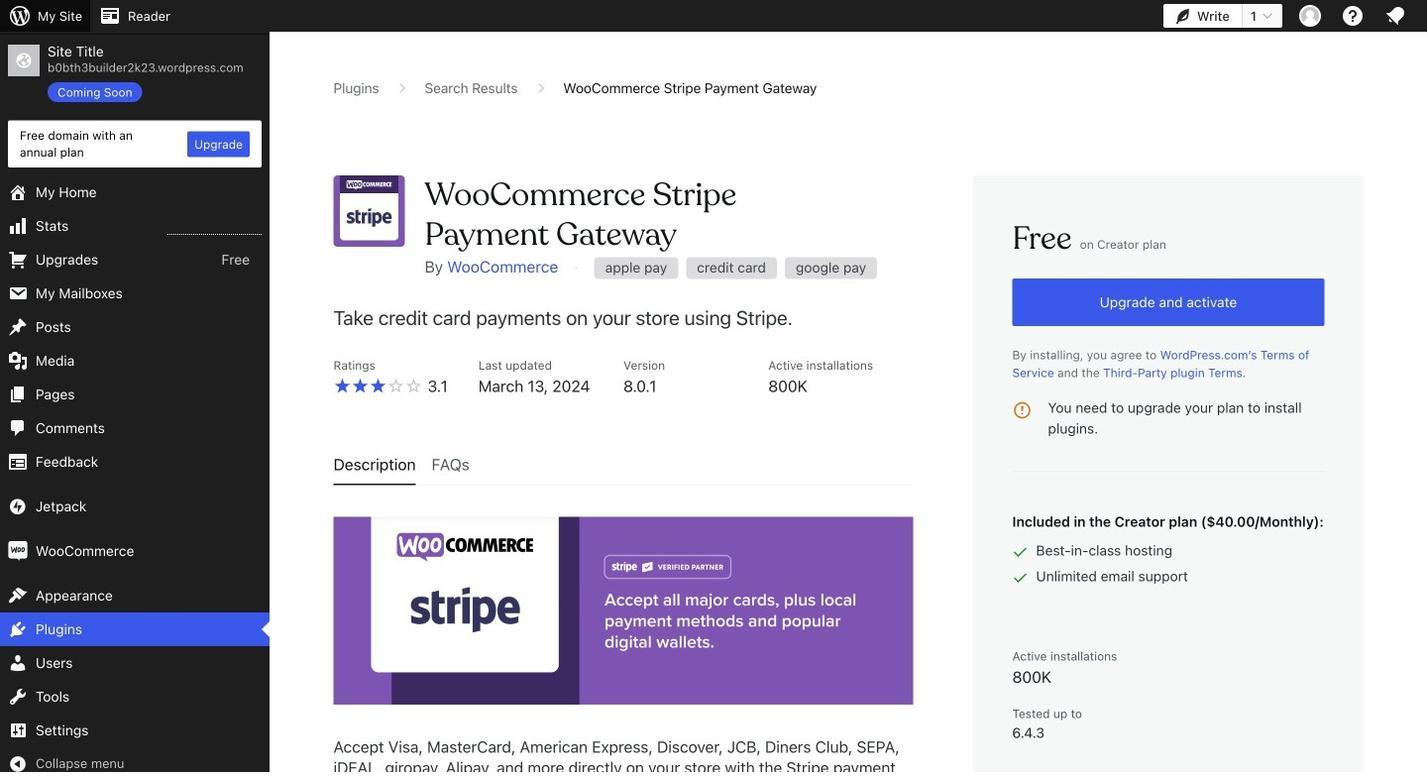 Task type: vqa. For each thing, say whether or not it's contained in the screenshot.
"Contrast" image
no



Task type: describe. For each thing, give the bounding box(es) containing it.
help image
[[1341, 4, 1365, 28]]

2 img image from the top
[[8, 541, 28, 561]]

woocommerce stripe payment gateway image
[[334, 517, 914, 705]]

manage your notifications image
[[1384, 4, 1408, 28]]

highest hourly views 0 image
[[168, 222, 262, 235]]

my profile image
[[1300, 5, 1322, 27]]



Task type: locate. For each thing, give the bounding box(es) containing it.
main content
[[334, 78, 1365, 772]]

menu
[[334, 448, 914, 485]]

0 vertical spatial img image
[[8, 497, 28, 517]]

plugin icon image
[[334, 175, 405, 247]]

img image
[[8, 497, 28, 517], [8, 541, 28, 561]]

1 vertical spatial img image
[[8, 541, 28, 561]]

1 img image from the top
[[8, 497, 28, 517]]



